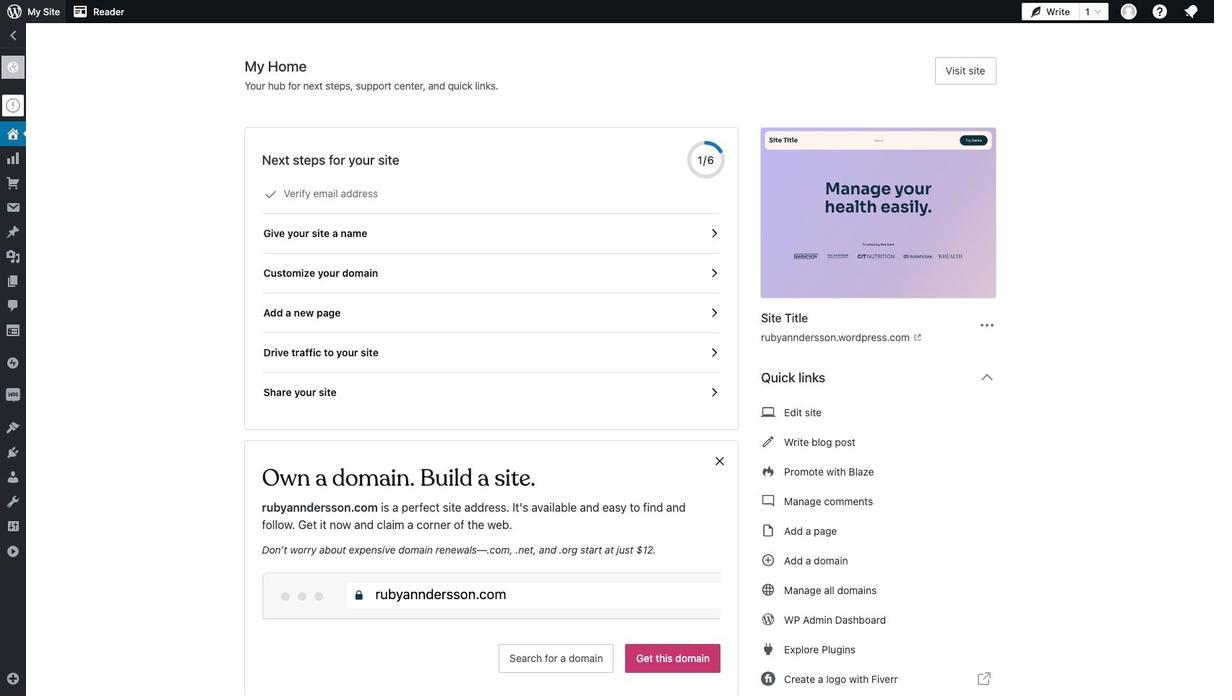Task type: describe. For each thing, give the bounding box(es) containing it.
help image
[[1152, 3, 1169, 20]]

4 task enabled image from the top
[[708, 386, 721, 399]]

laptop image
[[761, 403, 776, 421]]

more options for site site title image
[[979, 316, 997, 334]]

2 task enabled image from the top
[[708, 267, 721, 280]]

launchpad checklist element
[[262, 174, 721, 412]]

task enabled image
[[708, 307, 721, 320]]

1 img image from the top
[[6, 356, 20, 370]]

my profile image
[[1121, 4, 1137, 20]]



Task type: locate. For each thing, give the bounding box(es) containing it.
1 task enabled image from the top
[[708, 227, 721, 240]]

3 task enabled image from the top
[[708, 346, 721, 359]]

manage your notifications image
[[1183, 3, 1200, 20]]

progress bar
[[688, 141, 725, 179]]

2 img image from the top
[[6, 388, 20, 403]]

insert_drive_file image
[[761, 522, 776, 539]]

edit image
[[761, 433, 776, 450]]

main content
[[245, 57, 1008, 696]]

0 vertical spatial img image
[[6, 356, 20, 370]]

mode_comment image
[[761, 492, 776, 510]]

task enabled image
[[708, 227, 721, 240], [708, 267, 721, 280], [708, 346, 721, 359], [708, 386, 721, 399]]

dismiss domain name promotion image
[[714, 453, 727, 470]]

img image
[[6, 356, 20, 370], [6, 388, 20, 403]]

1 vertical spatial img image
[[6, 388, 20, 403]]



Task type: vqa. For each thing, say whether or not it's contained in the screenshot.
top img
yes



